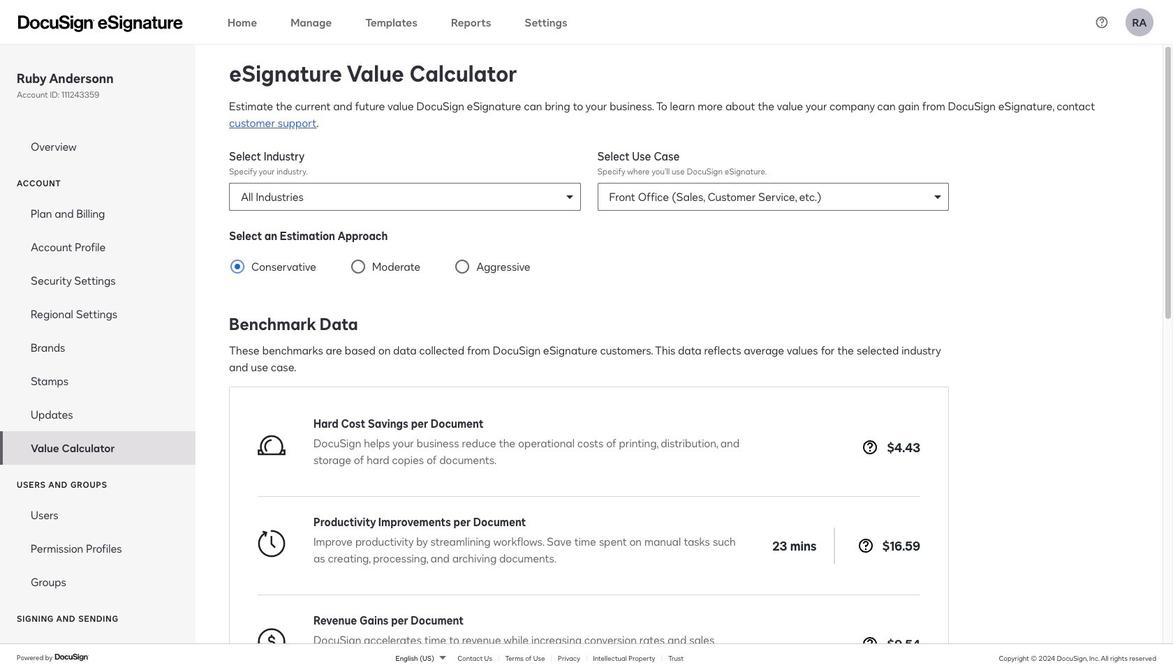 Task type: vqa. For each thing, say whether or not it's contained in the screenshot.
Productivity Improvements per Document icon
yes



Task type: locate. For each thing, give the bounding box(es) containing it.
docusign image
[[55, 653, 90, 664]]

account element
[[0, 197, 196, 465]]

hard cost savings per document image
[[258, 432, 286, 460]]



Task type: describe. For each thing, give the bounding box(es) containing it.
docusign admin image
[[18, 15, 183, 32]]

productivity improvements per document image
[[258, 530, 286, 558]]

users and groups element
[[0, 499, 196, 599]]

revenue gains per document image
[[258, 629, 286, 657]]



